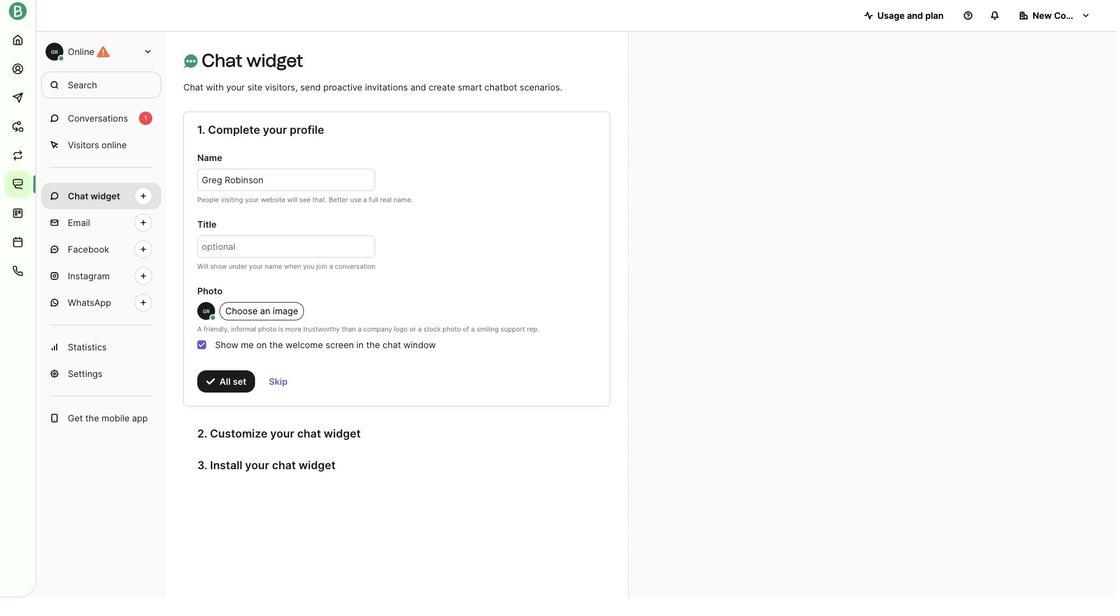 Task type: locate. For each thing, give the bounding box(es) containing it.
app
[[132, 413, 148, 424]]

1 horizontal spatial the
[[269, 340, 283, 351]]

your left site
[[226, 82, 245, 93]]

your up 3. install your chat widget
[[270, 428, 295, 441]]

1 horizontal spatial chat widget
[[202, 50, 303, 71]]

and left create on the top left of the page
[[411, 82, 426, 93]]

send
[[300, 82, 321, 93]]

chat widget up site
[[202, 50, 303, 71]]

the right the get on the left bottom
[[85, 413, 99, 424]]

0 horizontal spatial chat widget
[[68, 191, 120, 202]]

1 vertical spatial chat widget
[[68, 191, 120, 202]]

the
[[269, 340, 283, 351], [366, 340, 380, 351], [85, 413, 99, 424]]

and left plan
[[908, 10, 924, 21]]

online
[[68, 46, 94, 57]]

show
[[210, 262, 227, 271]]

stock
[[424, 325, 441, 334]]

people
[[197, 196, 219, 204]]

profile
[[290, 123, 324, 137]]

visiting
[[221, 196, 243, 204]]

chat up 'with'
[[202, 50, 243, 71]]

show me on the welcome screen in the chat window
[[215, 340, 436, 351]]

real
[[380, 196, 392, 204]]

your for visiting
[[245, 196, 259, 204]]

with
[[206, 82, 224, 93]]

chat widget
[[202, 50, 303, 71], [68, 191, 120, 202]]

choose an image button
[[220, 303, 304, 321]]

1.
[[197, 123, 205, 137]]

1 vertical spatial and
[[411, 82, 426, 93]]

a
[[197, 325, 202, 334]]

chat
[[383, 340, 401, 351], [297, 428, 321, 441], [272, 460, 296, 473]]

a
[[363, 196, 367, 204], [329, 262, 333, 271], [358, 325, 362, 334], [418, 325, 422, 334], [471, 325, 475, 334]]

gr up friendly,
[[203, 309, 210, 315]]

Name text field
[[197, 169, 375, 191]]

chat up 3. install your chat widget
[[297, 428, 321, 441]]

you
[[303, 262, 315, 271]]

or
[[410, 325, 416, 334]]

get the mobile app
[[68, 413, 148, 424]]

and inside button
[[908, 10, 924, 21]]

all
[[220, 376, 231, 388]]

of
[[463, 325, 470, 334]]

your for complete
[[263, 123, 287, 137]]

1 horizontal spatial chat
[[297, 428, 321, 441]]

gr
[[51, 49, 58, 55], [203, 309, 210, 315]]

full
[[369, 196, 379, 204]]

0 horizontal spatial chat
[[272, 460, 296, 473]]

your right visiting on the left top of page
[[245, 196, 259, 204]]

email link
[[41, 210, 161, 236]]

image
[[273, 306, 298, 317]]

company
[[364, 325, 392, 334]]

0 vertical spatial and
[[908, 10, 924, 21]]

visitors
[[68, 140, 99, 151]]

chat for 3. install your chat widget
[[272, 460, 296, 473]]

1 vertical spatial gr
[[203, 309, 210, 315]]

set
[[233, 376, 247, 388]]

photo left the of
[[443, 325, 461, 334]]

photo left is
[[258, 325, 277, 334]]

0 horizontal spatial photo
[[258, 325, 277, 334]]

your
[[226, 82, 245, 93], [263, 123, 287, 137], [245, 196, 259, 204], [249, 262, 263, 271], [270, 428, 295, 441], [245, 460, 269, 473]]

rep.
[[527, 325, 540, 334]]

1. complete your profile
[[197, 123, 324, 137]]

instagram
[[68, 271, 110, 282]]

chat down the 2. customize your chat widget
[[272, 460, 296, 473]]

the right on
[[269, 340, 283, 351]]

that.
[[313, 196, 327, 204]]

choose
[[226, 306, 258, 317]]

2 photo from the left
[[443, 325, 461, 334]]

chat widget up email link
[[68, 191, 120, 202]]

skip
[[269, 376, 288, 388]]

0 vertical spatial chat
[[202, 50, 243, 71]]

conversations
[[68, 113, 128, 124]]

website
[[261, 196, 286, 204]]

customize
[[210, 428, 268, 441]]

chat
[[202, 50, 243, 71], [184, 82, 204, 93], [68, 191, 88, 202]]

0 vertical spatial chat widget
[[202, 50, 303, 71]]

when
[[284, 262, 301, 271]]

statistics
[[68, 342, 107, 353]]

proactive
[[323, 82, 363, 93]]

chat left 'with'
[[184, 82, 204, 93]]

1 horizontal spatial gr
[[203, 309, 210, 315]]

new
[[1033, 10, 1053, 21]]

get
[[68, 413, 83, 424]]

your left 'profile'
[[263, 123, 287, 137]]

1 vertical spatial chat
[[297, 428, 321, 441]]

friendly,
[[204, 325, 229, 334]]

your right install at bottom
[[245, 460, 269, 473]]

photo
[[258, 325, 277, 334], [443, 325, 461, 334]]

choose an image
[[226, 306, 298, 317]]

usage
[[878, 10, 905, 21]]

2. customize your chat widget
[[197, 428, 361, 441]]

1 horizontal spatial photo
[[443, 325, 461, 334]]

gr left online on the top of page
[[51, 49, 58, 55]]

search
[[68, 80, 97, 91]]

a right than
[[358, 325, 362, 334]]

1 horizontal spatial and
[[908, 10, 924, 21]]

usage and plan
[[878, 10, 944, 21]]

0 vertical spatial gr
[[51, 49, 58, 55]]

chat up the email
[[68, 191, 88, 202]]

visitors,
[[265, 82, 298, 93]]

facebook link
[[41, 236, 161, 263]]

people visiting your website will see that. better use a full real name.
[[197, 196, 413, 204]]

name
[[197, 152, 222, 164]]

under
[[229, 262, 247, 271]]

2 horizontal spatial chat
[[383, 340, 401, 351]]

chat down logo
[[383, 340, 401, 351]]

2.
[[197, 428, 207, 441]]

0 horizontal spatial and
[[411, 82, 426, 93]]

the right in
[[366, 340, 380, 351]]

widget
[[247, 50, 303, 71], [91, 191, 120, 202], [324, 428, 361, 441], [299, 460, 336, 473]]

use
[[350, 196, 362, 204]]

2 vertical spatial chat
[[272, 460, 296, 473]]

and
[[908, 10, 924, 21], [411, 82, 426, 93]]



Task type: vqa. For each thing, say whether or not it's contained in the screenshot.
the rightmost The
yes



Task type: describe. For each thing, give the bounding box(es) containing it.
online
[[102, 140, 127, 151]]

window
[[404, 340, 436, 351]]

2 horizontal spatial the
[[366, 340, 380, 351]]

name.
[[394, 196, 413, 204]]

facebook
[[68, 244, 109, 255]]

1 vertical spatial chat
[[184, 82, 204, 93]]

trustworthy
[[303, 325, 340, 334]]

a right the of
[[471, 325, 475, 334]]

invitations
[[365, 82, 408, 93]]

widget inside chat widget link
[[91, 191, 120, 202]]

2 vertical spatial chat
[[68, 191, 88, 202]]

all set button
[[197, 371, 255, 393]]

a left full
[[363, 196, 367, 204]]

your for customize
[[270, 428, 295, 441]]

new company button
[[1011, 4, 1100, 27]]

will
[[287, 196, 298, 204]]

see
[[300, 196, 311, 204]]

new company
[[1033, 10, 1096, 21]]

a right join
[[329, 262, 333, 271]]

complete
[[208, 123, 260, 137]]

widget image
[[184, 54, 198, 69]]

chat widget link
[[41, 183, 161, 210]]

company
[[1055, 10, 1096, 21]]

title
[[197, 219, 217, 230]]

statistics link
[[41, 334, 161, 361]]

name
[[265, 262, 282, 271]]

in
[[357, 340, 364, 351]]

chatbot
[[485, 82, 518, 93]]

smart
[[458, 82, 482, 93]]

whatsapp link
[[41, 290, 161, 316]]

usage and plan button
[[856, 4, 953, 27]]

visitors online
[[68, 140, 127, 151]]

show
[[215, 340, 239, 351]]

on
[[256, 340, 267, 351]]

more
[[285, 325, 302, 334]]

settings
[[68, 369, 103, 380]]

0 horizontal spatial the
[[85, 413, 99, 424]]

support
[[501, 325, 526, 334]]

join
[[317, 262, 328, 271]]

informal
[[231, 325, 256, 334]]

1
[[144, 114, 147, 122]]

a friendly, informal photo is more trustworthy than a company logo or a stock photo of a smiling support rep.
[[197, 325, 540, 334]]

0 vertical spatial chat
[[383, 340, 401, 351]]

site
[[248, 82, 263, 93]]

Title text field
[[197, 236, 375, 258]]

smiling
[[477, 325, 499, 334]]

than
[[342, 325, 356, 334]]

3. install your chat widget
[[197, 460, 336, 473]]

welcome
[[286, 340, 323, 351]]

3.
[[197, 460, 207, 473]]

your for with
[[226, 82, 245, 93]]

will
[[197, 262, 209, 271]]

photo
[[197, 286, 223, 297]]

plan
[[926, 10, 944, 21]]

create
[[429, 82, 456, 93]]

get the mobile app link
[[41, 405, 161, 432]]

your left the name
[[249, 262, 263, 271]]

an
[[260, 306, 270, 317]]

install
[[210, 460, 243, 473]]

all set
[[220, 376, 247, 388]]

instagram link
[[41, 263, 161, 290]]

scenarios.
[[520, 82, 563, 93]]

your for install
[[245, 460, 269, 473]]

logo
[[394, 325, 408, 334]]

screen
[[326, 340, 354, 351]]

email
[[68, 217, 90, 229]]

conversation
[[335, 262, 376, 271]]

search link
[[41, 72, 161, 98]]

1 photo from the left
[[258, 325, 277, 334]]

will show under your name when you join a conversation
[[197, 262, 376, 271]]

chat for 2. customize your chat widget
[[297, 428, 321, 441]]

settings link
[[41, 361, 161, 388]]

chat with your site visitors, send proactive invitations and create smart chatbot scenarios.
[[184, 82, 563, 93]]

0 horizontal spatial gr
[[51, 49, 58, 55]]

a right the or
[[418, 325, 422, 334]]

mobile
[[102, 413, 130, 424]]

is
[[279, 325, 284, 334]]

skip button
[[260, 371, 297, 393]]

visitors online link
[[41, 132, 161, 158]]



